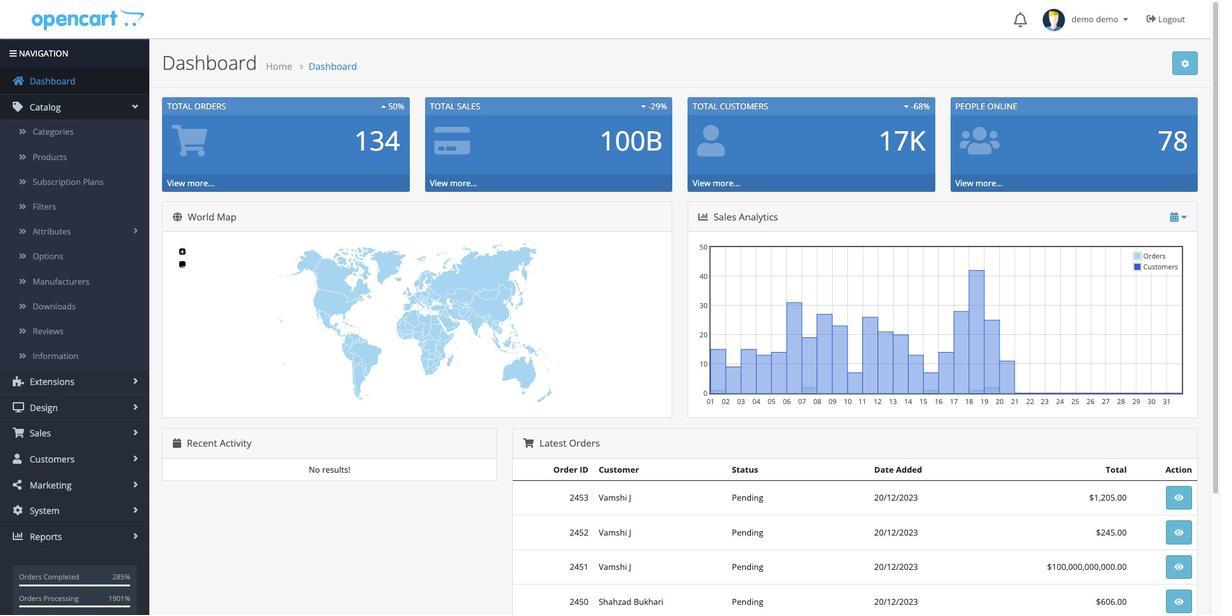 Task type: vqa. For each thing, say whether or not it's contained in the screenshot.


Task type: locate. For each thing, give the bounding box(es) containing it.
view more... link for 78
[[956, 178, 1003, 189]]

0 horizontal spatial sales
[[27, 428, 51, 440]]

2 demo from the left
[[1097, 13, 1119, 25]]

0 vertical spatial view image
[[1175, 494, 1185, 503]]

3 vamshi from the top
[[599, 562, 627, 573]]

$1,205.00
[[1090, 492, 1128, 504]]

$100,000,000,000.00
[[1048, 562, 1128, 573]]

marketing link
[[0, 473, 149, 498]]

1 vertical spatial vamshi
[[599, 527, 627, 538]]

20 down 40
[[700, 330, 708, 340]]

caret down image left 29%
[[641, 102, 647, 111]]

1 horizontal spatial demo
[[1097, 13, 1119, 25]]

4 view more... link from the left
[[956, 178, 1003, 189]]

1 horizontal spatial dashboard
[[162, 50, 257, 76]]

+ −
[[180, 246, 186, 272]]

- for 100b
[[649, 100, 651, 112]]

0 vertical spatial j
[[630, 492, 632, 504]]

dashboard link
[[309, 60, 357, 72], [0, 69, 149, 94]]

1 vertical spatial customers
[[1144, 262, 1179, 272]]

manufacturers link
[[0, 269, 149, 294]]

02
[[722, 397, 730, 406]]

2 j from the top
[[630, 527, 632, 538]]

0 horizontal spatial 30
[[700, 301, 708, 310]]

1 vertical spatial 30
[[1148, 397, 1156, 406]]

1 view image from the top
[[1175, 494, 1185, 503]]

1 j from the top
[[630, 492, 632, 504]]

1 vertical spatial j
[[630, 527, 632, 538]]

14
[[905, 397, 913, 406]]

20/12/2023 for $1,205.00
[[875, 492, 919, 504]]

1 view image from the top
[[1175, 529, 1185, 537]]

catalog link
[[0, 95, 149, 120]]

- for 17k
[[912, 100, 914, 112]]

0 horizontal spatial demo
[[1072, 13, 1095, 25]]

1 pending from the top
[[732, 492, 764, 504]]

view more... for 100b
[[430, 178, 478, 189]]

reviews link
[[0, 319, 149, 344]]

view image for $1,205.00
[[1175, 494, 1185, 503]]

1 - from the left
[[649, 100, 651, 112]]

orders
[[194, 100, 226, 112], [1144, 251, 1167, 261], [569, 437, 600, 450], [19, 573, 42, 582], [19, 594, 42, 603]]

1901%
[[109, 594, 130, 603]]

sales
[[457, 100, 481, 112], [714, 210, 737, 223], [27, 428, 51, 440]]

bell image
[[1014, 12, 1028, 27]]

products link
[[0, 145, 149, 170]]

vamshi right 2451
[[599, 562, 627, 573]]

3 20/12/2023 from the top
[[875, 562, 919, 573]]

06
[[783, 397, 791, 406]]

demo right "demo demo" icon on the top
[[1072, 13, 1095, 25]]

system link
[[0, 499, 149, 524]]

4 view more... from the left
[[956, 178, 1003, 189]]

view for 100b
[[430, 178, 448, 189]]

options
[[33, 251, 63, 262]]

vamshi j
[[599, 492, 632, 504], [599, 527, 632, 538], [599, 562, 632, 573]]

0 vertical spatial 10
[[700, 359, 708, 369]]

11
[[859, 397, 867, 406]]

demo
[[1072, 13, 1095, 25], [1097, 13, 1119, 25]]

view more...
[[167, 178, 215, 189], [430, 178, 478, 189], [693, 178, 741, 189], [956, 178, 1003, 189]]

3 j from the top
[[630, 562, 632, 573]]

2 view image from the top
[[1175, 598, 1185, 606]]

-68%
[[910, 100, 931, 112]]

30 down 40
[[700, 301, 708, 310]]

j down customer
[[630, 492, 632, 504]]

subscription
[[33, 176, 81, 187]]

1 vertical spatial view image
[[1175, 564, 1185, 572]]

3 view more... link from the left
[[693, 178, 741, 189]]

3 vamshi j from the top
[[599, 562, 632, 573]]

customers
[[720, 100, 769, 112], [1144, 262, 1179, 272], [27, 453, 75, 466]]

1 vertical spatial vamshi j
[[599, 527, 632, 538]]

j right 2452
[[630, 527, 632, 538]]

1 vamshi from the top
[[599, 492, 627, 504]]

1 horizontal spatial customers
[[720, 100, 769, 112]]

4 more... from the left
[[976, 178, 1003, 189]]

j
[[630, 492, 632, 504], [630, 527, 632, 538], [630, 562, 632, 573]]

10 left 11
[[845, 397, 852, 406]]

view image
[[1175, 494, 1185, 503], [1175, 564, 1185, 572]]

action
[[1166, 464, 1193, 475]]

catalog
[[27, 101, 61, 113]]

extensions link
[[0, 370, 149, 395]]

people online
[[956, 100, 1018, 112]]

1 view from the left
[[167, 178, 185, 189]]

j for 2452
[[630, 527, 632, 538]]

shahzad
[[599, 596, 632, 608]]

vamshi j for 2453
[[599, 492, 632, 504]]

1 demo from the left
[[1072, 13, 1095, 25]]

more...
[[187, 178, 215, 189], [450, 178, 478, 189], [713, 178, 741, 189], [976, 178, 1003, 189]]

22
[[1027, 397, 1035, 406]]

1 vamshi j from the top
[[599, 492, 632, 504]]

20/12/2023 for $606.00
[[875, 596, 919, 608]]

total for 134
[[167, 100, 192, 112]]

- up 100b
[[649, 100, 651, 112]]

dashboard link up catalog link on the left of page
[[0, 69, 149, 94]]

demo demo
[[1066, 13, 1121, 25]]

vamshi j up shahzad
[[599, 562, 632, 573]]

13
[[890, 397, 898, 406]]

09
[[829, 397, 837, 406]]

3 pending from the top
[[732, 562, 764, 573]]

1 horizontal spatial dashboard link
[[309, 60, 357, 72]]

view image for $606.00
[[1175, 598, 1185, 606]]

10 up 0 at the bottom of page
[[700, 359, 708, 369]]

40
[[700, 272, 708, 281]]

2453
[[570, 492, 589, 504]]

1 20/12/2023 from the top
[[875, 492, 919, 504]]

vamshi down customer
[[599, 492, 627, 504]]

+
[[180, 246, 185, 258]]

2451
[[570, 562, 589, 573]]

1 more... from the left
[[187, 178, 215, 189]]

pending for 2451
[[732, 562, 764, 573]]

shopping cart image
[[13, 428, 24, 438], [524, 439, 534, 448]]

dashboard link right home link
[[309, 60, 357, 72]]

30
[[700, 301, 708, 310], [1148, 397, 1156, 406]]

caret down image left the 68%
[[904, 102, 910, 111]]

2 vertical spatial customers
[[27, 453, 75, 466]]

2 20/12/2023 from the top
[[875, 527, 919, 538]]

more... for 134
[[187, 178, 215, 189]]

people
[[956, 100, 986, 112]]

1 horizontal spatial caret down image
[[904, 102, 910, 111]]

2 view from the left
[[430, 178, 448, 189]]

04
[[753, 397, 761, 406]]

more... for 17k
[[713, 178, 741, 189]]

20 right 19
[[996, 397, 1004, 406]]

pending
[[732, 492, 764, 504], [732, 527, 764, 538], [732, 562, 764, 573], [732, 596, 764, 608]]

30 left 31
[[1148, 397, 1156, 406]]

pending for 2450
[[732, 596, 764, 608]]

customer
[[599, 464, 639, 475]]

1 vertical spatial 10
[[845, 397, 852, 406]]

2 vertical spatial vamshi j
[[599, 562, 632, 573]]

vamshi right 2452
[[599, 527, 627, 538]]

attributes
[[33, 226, 71, 237]]

05
[[768, 397, 776, 406]]

2 pending from the top
[[732, 527, 764, 538]]

demo left sign out alt image
[[1097, 13, 1119, 25]]

20/12/2023 for $245.00
[[875, 527, 919, 538]]

sales link
[[0, 421, 149, 446]]

opencart image
[[30, 7, 145, 31]]

orders for orders
[[1144, 251, 1167, 261]]

filters
[[33, 201, 56, 212]]

1 horizontal spatial -
[[912, 100, 914, 112]]

1 vertical spatial shopping cart image
[[524, 439, 534, 448]]

order
[[554, 464, 578, 475]]

vamshi j for 2452
[[599, 527, 632, 538]]

100b
[[600, 122, 663, 158]]

view image
[[1175, 529, 1185, 537], [1175, 598, 1185, 606]]

share alt image
[[13, 480, 24, 490]]

0 vertical spatial 20
[[700, 330, 708, 340]]

4 20/12/2023 from the top
[[875, 596, 919, 608]]

tag image
[[13, 102, 24, 112]]

user image
[[13, 454, 24, 464]]

developer setting image
[[1182, 60, 1190, 68]]

1 view more... link from the left
[[167, 178, 215, 189]]

orders for orders completed
[[19, 573, 42, 582]]

chart bar image
[[699, 212, 708, 222]]

latest
[[540, 437, 567, 450]]

view for 134
[[167, 178, 185, 189]]

-
[[649, 100, 651, 112], [912, 100, 914, 112]]

2 horizontal spatial sales
[[714, 210, 737, 223]]

1 horizontal spatial sales
[[457, 100, 481, 112]]

3 more... from the left
[[713, 178, 741, 189]]

bars image
[[10, 50, 17, 58]]

0 horizontal spatial caret down image
[[641, 102, 647, 111]]

cog image
[[13, 506, 24, 516]]

1 vertical spatial 20
[[996, 397, 1004, 406]]

2 vertical spatial sales
[[27, 428, 51, 440]]

information link
[[0, 344, 149, 369]]

1 vertical spatial sales
[[714, 210, 737, 223]]

total
[[167, 100, 192, 112], [430, 100, 455, 112], [693, 100, 718, 112], [1107, 464, 1128, 475]]

20/12/2023 for $100,000,000,000.00
[[875, 562, 919, 573]]

shopping cart image up the user image
[[13, 428, 24, 438]]

4 pending from the top
[[732, 596, 764, 608]]

globe image
[[173, 212, 182, 222]]

view for 78
[[956, 178, 974, 189]]

2 vertical spatial j
[[630, 562, 632, 573]]

0 vertical spatial vamshi j
[[599, 492, 632, 504]]

- up 17k
[[912, 100, 914, 112]]

0 vertical spatial view image
[[1175, 529, 1185, 537]]

2 view image from the top
[[1175, 564, 1185, 572]]

3 view more... from the left
[[693, 178, 741, 189]]

reports
[[27, 531, 62, 543]]

2 vamshi from the top
[[599, 527, 627, 538]]

1 horizontal spatial shopping cart image
[[524, 439, 534, 448]]

vamshi j right 2452
[[599, 527, 632, 538]]

0 vertical spatial 30
[[700, 301, 708, 310]]

2 - from the left
[[912, 100, 914, 112]]

2 view more... from the left
[[430, 178, 478, 189]]

sales inside 'link'
[[27, 428, 51, 440]]

0 horizontal spatial -
[[649, 100, 651, 112]]

customers link
[[0, 447, 149, 472]]

dashboard right home link
[[309, 60, 357, 72]]

0 horizontal spatial shopping cart image
[[13, 428, 24, 438]]

1 view more... from the left
[[167, 178, 215, 189]]

vamshi j down customer
[[599, 492, 632, 504]]

0 vertical spatial sales
[[457, 100, 481, 112]]

21
[[1012, 397, 1020, 406]]

j up shahzad bukhari
[[630, 562, 632, 573]]

view more... for 78
[[956, 178, 1003, 189]]

orders for orders processing
[[19, 594, 42, 603]]

1 vertical spatial view image
[[1175, 598, 1185, 606]]

dashboard up total orders
[[162, 50, 257, 76]]

caret down image left sign out alt image
[[1121, 15, 1132, 24]]

chart bar image
[[13, 532, 24, 542]]

134
[[354, 122, 400, 158]]

26
[[1087, 397, 1095, 406]]

caret down image
[[1121, 15, 1132, 24], [641, 102, 647, 111], [904, 102, 910, 111]]

2 vamshi j from the top
[[599, 527, 632, 538]]

10
[[700, 359, 708, 369], [845, 397, 852, 406]]

2452
[[570, 527, 589, 538]]

2 more... from the left
[[450, 178, 478, 189]]

2 view more... link from the left
[[430, 178, 478, 189]]

shopping cart image left latest
[[524, 439, 534, 448]]

3 view from the left
[[693, 178, 711, 189]]

1 horizontal spatial 10
[[845, 397, 852, 406]]

shopping cart image inside sales 'link'
[[13, 428, 24, 438]]

logout link
[[1138, 0, 1199, 38]]

j for 2451
[[630, 562, 632, 573]]

dashboard up catalog
[[27, 75, 76, 87]]

20/12/2023
[[875, 492, 919, 504], [875, 527, 919, 538], [875, 562, 919, 573], [875, 596, 919, 608]]

downloads link
[[0, 294, 149, 319]]

0 vertical spatial shopping cart image
[[13, 428, 24, 438]]

31
[[1164, 397, 1172, 406]]

4 view from the left
[[956, 178, 974, 189]]

caret down image for 17k
[[904, 102, 910, 111]]

attributes link
[[0, 219, 149, 244]]

subscription plans
[[33, 176, 104, 187]]

0 horizontal spatial customers
[[27, 453, 75, 466]]

2 vertical spatial vamshi
[[599, 562, 627, 573]]

0 vertical spatial vamshi
[[599, 492, 627, 504]]

shahzad bukhari
[[599, 596, 664, 608]]

categories
[[33, 126, 74, 138]]

dashboard
[[162, 50, 257, 76], [309, 60, 357, 72], [27, 75, 76, 87]]



Task type: describe. For each thing, give the bounding box(es) containing it.
reports link
[[0, 525, 149, 550]]

total for 17k
[[693, 100, 718, 112]]

design
[[27, 402, 58, 414]]

no
[[309, 464, 320, 475]]

caret down image
[[1182, 212, 1188, 222]]

extensions
[[27, 376, 74, 388]]

added
[[897, 464, 923, 475]]

27
[[1103, 397, 1111, 406]]

recent
[[187, 437, 217, 450]]

2 horizontal spatial caret down image
[[1121, 15, 1132, 24]]

puzzle piece image
[[13, 377, 24, 387]]

order id
[[554, 464, 589, 475]]

view more... for 134
[[167, 178, 215, 189]]

0 horizontal spatial dashboard
[[27, 75, 76, 87]]

28
[[1118, 397, 1126, 406]]

sales analytics
[[712, 210, 779, 223]]

reviews
[[33, 326, 64, 337]]

24
[[1057, 397, 1065, 406]]

home image
[[13, 76, 24, 86]]

15
[[920, 397, 928, 406]]

manufacturers
[[33, 276, 90, 287]]

total customers
[[693, 100, 769, 112]]

results!
[[322, 464, 351, 475]]

world
[[188, 210, 215, 223]]

more... for 78
[[976, 178, 1003, 189]]

16
[[935, 397, 943, 406]]

processing
[[44, 594, 79, 603]]

1 horizontal spatial 20
[[996, 397, 1004, 406]]

vamshi for 2451
[[599, 562, 627, 573]]

285%
[[113, 573, 130, 582]]

17
[[951, 397, 959, 406]]

0 vertical spatial customers
[[720, 100, 769, 112]]

customers inside 'customers' link
[[27, 453, 75, 466]]

world map
[[185, 210, 237, 223]]

view image for $245.00
[[1175, 529, 1185, 537]]

pending for 2453
[[732, 492, 764, 504]]

total for 100b
[[430, 100, 455, 112]]

view image for $100,000,000,000.00
[[1175, 564, 1185, 572]]

sales for sales analytics
[[714, 210, 737, 223]]

sign out alt image
[[1148, 14, 1157, 24]]

08
[[814, 397, 822, 406]]

0 horizontal spatial 20
[[700, 330, 708, 340]]

calendar image
[[173, 439, 181, 448]]

information
[[33, 350, 79, 362]]

-29%
[[647, 100, 668, 112]]

status
[[732, 464, 759, 475]]

07
[[799, 397, 807, 406]]

vamshi for 2453
[[599, 492, 627, 504]]

id
[[580, 464, 589, 475]]

pending for 2452
[[732, 527, 764, 538]]

19
[[981, 397, 989, 406]]

78
[[1159, 122, 1189, 158]]

18
[[966, 397, 974, 406]]

marketing
[[27, 479, 72, 491]]

date
[[875, 464, 894, 475]]

view more... link for 17k
[[693, 178, 741, 189]]

j for 2453
[[630, 492, 632, 504]]

2450
[[570, 596, 589, 608]]

completed
[[44, 573, 79, 582]]

0
[[704, 389, 708, 398]]

$606.00
[[1097, 596, 1128, 608]]

more... for 100b
[[450, 178, 478, 189]]

0 horizontal spatial dashboard link
[[0, 69, 149, 94]]

$245.00
[[1097, 527, 1128, 538]]

calendar alt image
[[1171, 212, 1179, 222]]

bukhari
[[634, 596, 664, 608]]

vamshi for 2452
[[599, 527, 627, 538]]

68%
[[914, 100, 931, 112]]

recent activity
[[184, 437, 252, 450]]

desktop image
[[13, 402, 24, 413]]

25
[[1072, 397, 1080, 406]]

total orders
[[167, 100, 226, 112]]

shopping cart image for sales
[[13, 428, 24, 438]]

analytics
[[739, 210, 779, 223]]

50%
[[386, 100, 405, 112]]

view for 17k
[[693, 178, 711, 189]]

2 horizontal spatial customers
[[1144, 262, 1179, 272]]

vamshi j for 2451
[[599, 562, 632, 573]]

03
[[738, 397, 746, 406]]

subscription plans link
[[0, 170, 149, 195]]

caret up image
[[381, 102, 386, 111]]

categories link
[[0, 120, 149, 145]]

−
[[181, 261, 186, 272]]

latest orders
[[537, 437, 600, 450]]

orders processing
[[19, 594, 79, 603]]

view more... for 17k
[[693, 178, 741, 189]]

caret down image for 100b
[[641, 102, 647, 111]]

50
[[700, 242, 708, 252]]

demo demo image
[[1044, 9, 1066, 31]]

29
[[1133, 397, 1141, 406]]

options link
[[0, 244, 149, 269]]

shopping cart image for latest orders
[[524, 439, 534, 448]]

home link
[[266, 60, 293, 72]]

view more... link for 100b
[[430, 178, 478, 189]]

filters link
[[0, 195, 149, 219]]

29%
[[651, 100, 668, 112]]

0 horizontal spatial 10
[[700, 359, 708, 369]]

17k
[[879, 122, 926, 158]]

products
[[33, 151, 67, 163]]

orders completed
[[19, 573, 79, 582]]

total sales
[[430, 100, 481, 112]]

view more... link for 134
[[167, 178, 215, 189]]

design link
[[0, 395, 149, 421]]

23
[[1042, 397, 1050, 406]]

2 horizontal spatial dashboard
[[309, 60, 357, 72]]

date added
[[875, 464, 923, 475]]

1 horizontal spatial 30
[[1148, 397, 1156, 406]]

no results!
[[309, 464, 351, 475]]

sales for sales
[[27, 428, 51, 440]]



